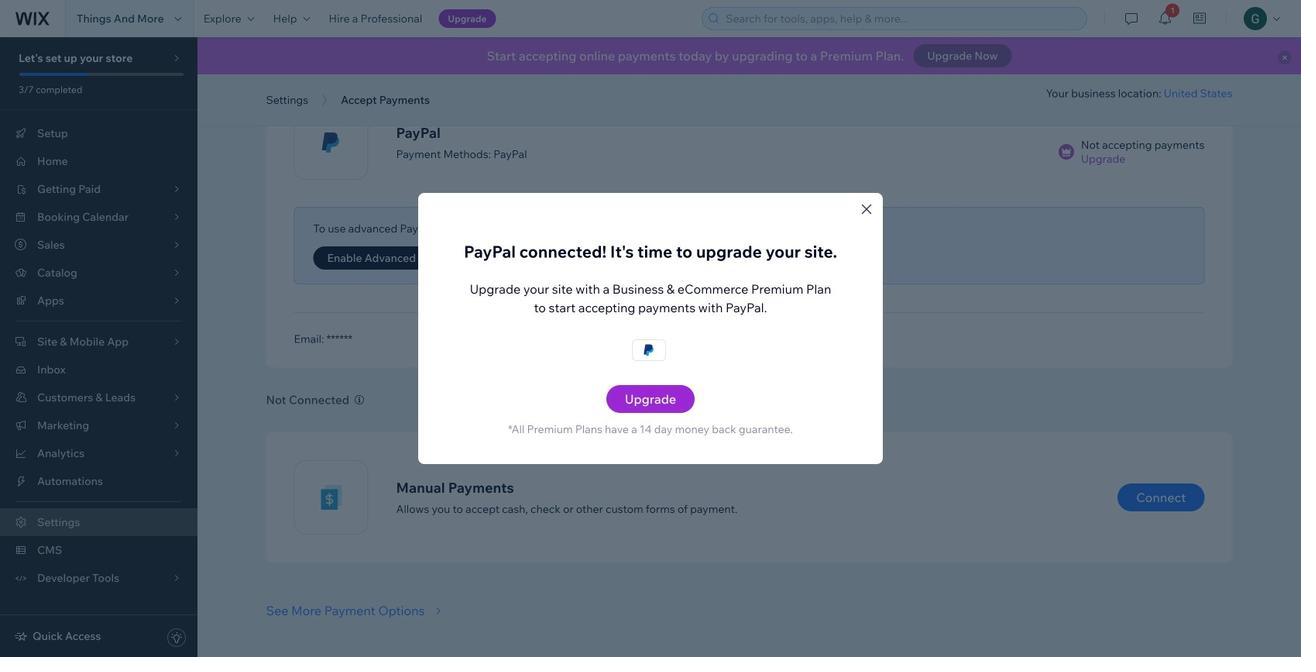 Task type: vqa. For each thing, say whether or not it's contained in the screenshot.
Sidebar element at the left of page
yes



Task type: locate. For each thing, give the bounding box(es) containing it.
Search for tools, apps, help & more... field
[[722, 8, 1083, 29]]

alert
[[198, 37, 1302, 74]]

sidebar element
[[0, 37, 198, 657]]



Task type: describe. For each thing, give the bounding box(es) containing it.
paypal image
[[633, 342, 666, 358]]



